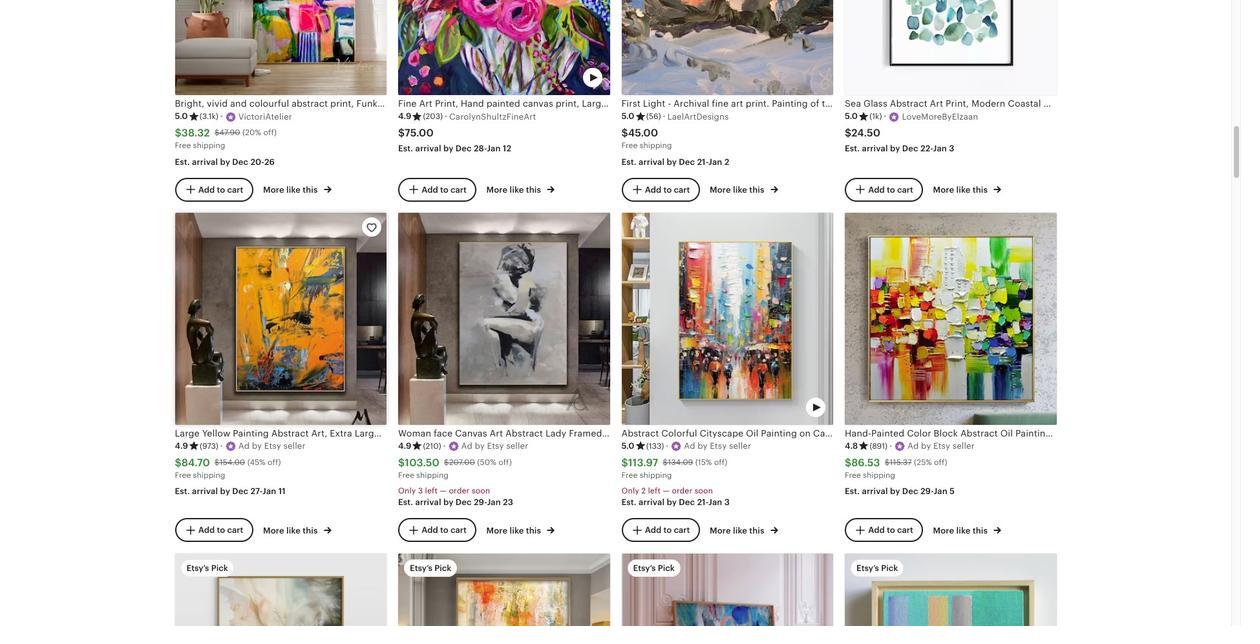 Task type: vqa. For each thing, say whether or not it's contained in the screenshot.
Gift Guides "link"
no



Task type: locate. For each thing, give the bounding box(es) containing it.
etsy's
[[187, 563, 209, 573], [410, 563, 433, 573], [634, 563, 656, 573], [857, 563, 880, 573]]

more like this for (891)
[[934, 526, 990, 536]]

cart down est. arrival by dec 29-jan 5
[[898, 525, 914, 535]]

add to cart down est. arrival by dec 27-jan 11
[[198, 525, 243, 535]]

est.
[[398, 144, 413, 153], [845, 144, 860, 153], [175, 157, 190, 167], [622, 157, 637, 167], [175, 487, 190, 496], [845, 487, 860, 496], [398, 498, 413, 507], [622, 498, 637, 507]]

84.70
[[182, 456, 210, 469]]

$ inside $ 75.00 est. arrival by dec 28-jan 12
[[398, 127, 405, 139]]

this
[[303, 185, 318, 195], [526, 185, 541, 195], [750, 185, 765, 195], [973, 185, 988, 195], [303, 526, 318, 536], [526, 526, 541, 536], [750, 526, 765, 536], [973, 526, 988, 536]]

by inside only 2 left — order soon est. arrival by dec 21-jan 3
[[667, 498, 677, 507]]

· for (210)
[[443, 441, 446, 451]]

only
[[398, 487, 416, 496], [622, 487, 640, 496]]

0 horizontal spatial abstract
[[292, 98, 328, 109]]

to down est. arrival by dec 21-jan 2
[[664, 184, 672, 194]]

3 down $ 113.97 $ 134.09 (15% off) free shipping
[[725, 498, 730, 507]]

2
[[725, 157, 730, 167], [642, 487, 646, 496]]

4 pick from the left
[[882, 563, 899, 573]]

off) inside $ 113.97 $ 134.09 (15% off) free shipping
[[715, 458, 728, 467]]

add to cart button
[[175, 178, 253, 201], [398, 178, 477, 201], [622, 178, 700, 201], [845, 178, 923, 201], [175, 518, 253, 542], [398, 518, 477, 542], [622, 518, 700, 542], [845, 518, 923, 542]]

— inside only 2 left — order soon est. arrival by dec 21-jan 3
[[663, 487, 670, 496]]

more down the 12
[[487, 185, 508, 195]]

(15%
[[696, 458, 712, 467]]

more for (1k)
[[934, 185, 955, 195]]

more like this
[[263, 185, 320, 195], [487, 185, 544, 195], [710, 185, 767, 195], [934, 185, 990, 195], [263, 526, 320, 536], [487, 526, 544, 536], [710, 526, 767, 536], [934, 526, 990, 536]]

4 etsy's pick from the left
[[857, 563, 899, 573]]

4.9
[[398, 112, 412, 121], [175, 441, 188, 451], [398, 441, 412, 451]]

off) for 113.97
[[715, 458, 728, 467]]

abstract
[[292, 98, 328, 109], [438, 98, 475, 109]]

to
[[217, 184, 225, 194], [440, 184, 449, 194], [664, 184, 672, 194], [887, 184, 896, 194], [217, 525, 225, 535], [440, 525, 449, 535], [664, 525, 672, 535], [887, 525, 896, 535]]

est. down 38.32
[[175, 157, 190, 167]]

cart for (973)
[[227, 525, 243, 535]]

2 — from the left
[[663, 487, 670, 496]]

funky
[[357, 98, 383, 109]]

1 order from the left
[[449, 487, 470, 496]]

0 horizontal spatial soon
[[472, 487, 490, 496]]

soon inside only 2 left — order soon est. arrival by dec 21-jan 3
[[695, 487, 713, 496]]

$ inside the $ 45.00 free shipping
[[622, 127, 628, 139]]

off) inside $ 103.50 $ 207.00 (50% off) free shipping
[[499, 458, 512, 467]]

·
[[220, 112, 223, 121], [445, 112, 448, 121], [663, 112, 666, 121], [884, 112, 887, 121], [220, 441, 223, 451], [443, 441, 446, 451], [666, 441, 669, 451], [890, 441, 893, 451]]

2 soon from the left
[[695, 487, 713, 496]]

est. inside only 2 left — order soon est. arrival by dec 21-jan 3
[[622, 498, 637, 507]]

5
[[950, 487, 955, 496]]

add down est. arrival by dec 21-jan 2
[[645, 184, 662, 194]]

arrival inside only 3 left — order soon est. arrival by dec 29-jan 23
[[416, 498, 442, 507]]

add to cart down est. arrival by dec 20-26
[[198, 184, 243, 194]]

more for (973)
[[263, 526, 284, 536]]

1 abstract from the left
[[292, 98, 328, 109]]

shipping down 86.53
[[863, 471, 896, 480]]

1 horizontal spatial 2
[[725, 157, 730, 167]]

add to cart button down only 3 left — order soon est. arrival by dec 29-jan 23
[[398, 518, 477, 542]]

0 horizontal spatial left
[[425, 487, 438, 496]]

cart down est. arrival by dec 27-jan 11
[[227, 525, 243, 535]]

left inside only 3 left — order soon est. arrival by dec 29-jan 23
[[425, 487, 438, 496]]

by inside $ 24.50 est. arrival by dec 22-jan 3
[[891, 144, 901, 153]]

dec
[[456, 144, 472, 153], [903, 144, 919, 153], [232, 157, 248, 167], [679, 157, 695, 167], [232, 487, 248, 496], [903, 487, 919, 496], [456, 498, 472, 507], [679, 498, 695, 507]]

add to cart down only 2 left — order soon est. arrival by dec 21-jan 3
[[645, 525, 690, 535]]

to for (210)
[[440, 525, 449, 535]]

modern
[[495, 98, 529, 109]]

(1k)
[[870, 112, 882, 121]]

134.09
[[668, 458, 694, 467]]

free inside $ 113.97 $ 134.09 (15% off) free shipping
[[622, 471, 638, 480]]

free down 38.32
[[175, 141, 191, 150]]

3 pick from the left
[[658, 563, 675, 573]]

to down $ 24.50 est. arrival by dec 22-jan 3
[[887, 184, 896, 194]]

to down only 3 left — order soon est. arrival by dec 29-jan 23
[[440, 525, 449, 535]]

left down "103.50"
[[425, 487, 438, 496]]

off) for 86.53
[[935, 458, 948, 467]]

product video element
[[398, 0, 610, 95], [622, 213, 834, 425], [398, 554, 610, 626], [622, 554, 834, 626]]

add to cart
[[198, 184, 243, 194], [422, 184, 467, 194], [645, 184, 690, 194], [869, 184, 914, 194], [198, 525, 243, 535], [422, 525, 467, 535], [645, 525, 690, 535], [869, 525, 914, 535]]

1 left from the left
[[425, 487, 438, 496]]

dec inside only 2 left — order soon est. arrival by dec 21-jan 3
[[679, 498, 695, 507]]

arrival down 24.50
[[862, 144, 888, 153]]

3 etsy's pick from the left
[[634, 563, 675, 573]]

only for 113.97
[[622, 487, 640, 496]]

more like this link for (3.1k)
[[263, 183, 332, 196]]

bright, vivid and colourful abstract print, funky multicolour abstract art, modern wall art image
[[175, 0, 387, 95]]

1 — from the left
[[440, 487, 447, 496]]

dec inside $ 24.50 est. arrival by dec 22-jan 3
[[903, 144, 919, 153]]

est. inside $ 24.50 est. arrival by dec 22-jan 3
[[845, 144, 860, 153]]

2 horizontal spatial 3
[[950, 144, 955, 153]]

24.50
[[852, 127, 881, 139]]

est. down "103.50"
[[398, 498, 413, 507]]

more down 5
[[934, 526, 955, 536]]

cart down est. arrival by dec 21-jan 2
[[674, 184, 690, 194]]

5.0 for (133)
[[622, 441, 635, 451]]

bright, vivid and colourful abstract print, funky multicolour abstract art, modern wall art
[[175, 98, 564, 109]]

· right (891)
[[890, 441, 893, 451]]

1 vertical spatial 29-
[[474, 498, 487, 507]]

this for (210)
[[526, 526, 541, 536]]

product video element for abstract colorful cityscape oil painting on canvas, original custom urban painting, modern living room wall decor, large textured wall art 'image'
[[622, 213, 834, 425]]

etsy's pick
[[187, 563, 228, 573], [410, 563, 452, 573], [634, 563, 675, 573], [857, 563, 899, 573]]

left for 113.97
[[648, 487, 661, 496]]

0 horizontal spatial order
[[449, 487, 470, 496]]

free inside $ 38.32 $ 47.90 (20% off) free shipping
[[175, 141, 191, 150]]

free inside the $ 45.00 free shipping
[[622, 141, 638, 150]]

29- left 5
[[921, 487, 934, 496]]

3
[[950, 144, 955, 153], [418, 487, 423, 496], [725, 498, 730, 507]]

0 horizontal spatial only
[[398, 487, 416, 496]]

soon for 113.97
[[695, 487, 713, 496]]

to for (3.1k)
[[217, 184, 225, 194]]

by down $ 113.97 $ 134.09 (15% off) free shipping
[[667, 498, 677, 507]]

left inside only 2 left — order soon est. arrival by dec 21-jan 3
[[648, 487, 661, 496]]

add to cart button down est. arrival by dec 21-jan 2
[[622, 178, 700, 201]]

0 horizontal spatial 3
[[418, 487, 423, 496]]

more down 11
[[263, 526, 284, 536]]

add to cart for (891)
[[869, 525, 914, 535]]

by down $ 103.50 $ 207.00 (50% off) free shipping
[[444, 498, 454, 507]]

est. inside $ 75.00 est. arrival by dec 28-jan 12
[[398, 144, 413, 153]]

by down the $ 45.00 free shipping
[[667, 157, 677, 167]]

2 21- from the top
[[697, 498, 709, 507]]

more like this link for (973)
[[263, 523, 332, 537]]

arrival down the 75.00
[[416, 144, 442, 153]]

add down est. arrival by dec 29-jan 5
[[869, 525, 885, 535]]

more like this link for (133)
[[710, 523, 779, 537]]

1 etsy's from the left
[[187, 563, 209, 573]]

cart down only 3 left — order soon est. arrival by dec 29-jan 23
[[451, 525, 467, 535]]

2 only from the left
[[622, 487, 640, 496]]

cart down only 2 left — order soon est. arrival by dec 21-jan 3
[[674, 525, 690, 535]]

arrival down 113.97
[[639, 498, 665, 507]]

free down 113.97
[[622, 471, 638, 480]]

off) right "(45%"
[[268, 458, 281, 467]]

— down $ 113.97 $ 134.09 (15% off) free shipping
[[663, 487, 670, 496]]

jan inside only 2 left — order soon est. arrival by dec 21-jan 3
[[709, 498, 723, 507]]

0 vertical spatial 21-
[[697, 157, 709, 167]]

2 vertical spatial 3
[[725, 498, 730, 507]]

add down only 2 left — order soon est. arrival by dec 21-jan 3
[[645, 525, 662, 535]]

free down 86.53
[[845, 471, 861, 480]]

product video element for large abstract painting colorful print large art abstract print with blue pink and yellow abstract art large art print gift for the home image
[[622, 554, 834, 626]]

more down 26
[[263, 185, 284, 195]]

1 horizontal spatial abstract
[[438, 98, 475, 109]]

order for 103.50
[[449, 487, 470, 496]]

1 vertical spatial 2
[[642, 487, 646, 496]]

free inside $ 103.50 $ 207.00 (50% off) free shipping
[[398, 471, 414, 480]]

by
[[444, 144, 454, 153], [891, 144, 901, 153], [220, 157, 230, 167], [667, 157, 677, 167], [220, 487, 230, 496], [891, 487, 901, 496], [444, 498, 454, 507], [667, 498, 677, 507]]

wall
[[532, 98, 549, 109]]

like
[[287, 185, 301, 195], [510, 185, 524, 195], [733, 185, 748, 195], [957, 185, 971, 195], [287, 526, 301, 536], [510, 526, 524, 536], [733, 526, 748, 536], [957, 526, 971, 536]]

order for 113.97
[[672, 487, 693, 496]]

to down est. arrival by dec 29-jan 5
[[887, 525, 896, 535]]

off) for 103.50
[[499, 458, 512, 467]]

1 horizontal spatial 3
[[725, 498, 730, 507]]

order inside only 3 left — order soon est. arrival by dec 29-jan 23
[[449, 487, 470, 496]]

5.0 up 113.97
[[622, 441, 635, 451]]

to for (891)
[[887, 525, 896, 535]]

cart for (210)
[[451, 525, 467, 535]]

abstract left print,
[[292, 98, 328, 109]]

order down $ 103.50 $ 207.00 (50% off) free shipping
[[449, 487, 470, 496]]

arrival
[[416, 144, 442, 153], [862, 144, 888, 153], [192, 157, 218, 167], [639, 157, 665, 167], [192, 487, 218, 496], [862, 487, 888, 496], [416, 498, 442, 507], [639, 498, 665, 507]]

add down $ 24.50 est. arrival by dec 22-jan 3
[[869, 184, 885, 194]]

5.0 up 45.00
[[622, 112, 635, 121]]

shipping
[[193, 141, 225, 150], [640, 141, 672, 150], [193, 471, 225, 480], [417, 471, 449, 480], [640, 471, 672, 480], [863, 471, 896, 480]]

shipping inside $ 103.50 $ 207.00 (50% off) free shipping
[[417, 471, 449, 480]]

1 horizontal spatial soon
[[695, 487, 713, 496]]

shipping for 38.32
[[193, 141, 225, 150]]

left down $ 113.97 $ 134.09 (15% off) free shipping
[[648, 487, 661, 496]]

1 soon from the left
[[472, 487, 490, 496]]

2 order from the left
[[672, 487, 693, 496]]

soon for 103.50
[[472, 487, 490, 496]]

art
[[551, 98, 564, 109]]

est. arrival by dec 29-jan 5
[[845, 487, 955, 496]]

shipping inside $ 38.32 $ 47.90 (20% off) free shipping
[[193, 141, 225, 150]]

free for 103.50
[[398, 471, 414, 480]]

order inside only 2 left — order soon est. arrival by dec 21-jan 3
[[672, 487, 693, 496]]

est. arrival by dec 20-26
[[175, 157, 275, 167]]

by down '$ 84.70 $ 154.00 (45% off) free shipping'
[[220, 487, 230, 496]]

by inside only 3 left — order soon est. arrival by dec 29-jan 23
[[444, 498, 454, 507]]

26
[[264, 157, 275, 167]]

2 left from the left
[[648, 487, 661, 496]]

21- inside only 2 left — order soon est. arrival by dec 21-jan 3
[[697, 498, 709, 507]]

0 horizontal spatial —
[[440, 487, 447, 496]]

—
[[440, 487, 447, 496], [663, 487, 670, 496]]

abstract up (203)
[[438, 98, 475, 109]]

shipping inside $ 86.53 $ 115.37 (25% off) free shipping
[[863, 471, 896, 480]]

cart for (1k)
[[898, 184, 914, 194]]

add down est. arrival by dec 20-26
[[198, 184, 215, 194]]

add to cart button down only 2 left — order soon est. arrival by dec 21-jan 3
[[622, 518, 700, 542]]

29-
[[921, 487, 934, 496], [474, 498, 487, 507]]

cart down $ 75.00 est. arrival by dec 28-jan 12
[[451, 184, 467, 194]]

like for (133)
[[733, 526, 748, 536]]

cart
[[227, 184, 243, 194], [451, 184, 467, 194], [674, 184, 690, 194], [898, 184, 914, 194], [227, 525, 243, 535], [451, 525, 467, 535], [674, 525, 690, 535], [898, 525, 914, 535]]

by left 28-
[[444, 144, 454, 153]]

1 horizontal spatial only
[[622, 487, 640, 496]]

add down $ 75.00 est. arrival by dec 28-jan 12
[[422, 184, 438, 194]]

more for (891)
[[934, 526, 955, 536]]

· for (1k)
[[884, 112, 887, 121]]

etsy's pick link
[[175, 554, 387, 626], [398, 554, 610, 626], [622, 554, 834, 626], [845, 554, 1057, 626]]

113.97
[[629, 456, 659, 469]]

1 horizontal spatial order
[[672, 487, 693, 496]]

more for (3.1k)
[[263, 185, 284, 195]]

off) right (15%
[[715, 458, 728, 467]]

more down 22-
[[934, 185, 955, 195]]

shipping down 84.70
[[193, 471, 225, 480]]

· right (973)
[[220, 441, 223, 451]]

free inside $ 86.53 $ 115.37 (25% off) free shipping
[[845, 471, 861, 480]]

off) right (20%
[[264, 128, 277, 137]]

free
[[175, 141, 191, 150], [622, 141, 638, 150], [175, 471, 191, 480], [398, 471, 414, 480], [622, 471, 638, 480], [845, 471, 861, 480]]

jan
[[487, 144, 501, 153], [934, 144, 947, 153], [709, 157, 723, 167], [263, 487, 276, 496], [934, 487, 948, 496], [487, 498, 501, 507], [709, 498, 723, 507]]

$ 113.97 $ 134.09 (15% off) free shipping
[[622, 456, 728, 480]]

more like this for (973)
[[263, 526, 320, 536]]

by down $ 38.32 $ 47.90 (20% off) free shipping
[[220, 157, 230, 167]]

like for (210)
[[510, 526, 524, 536]]

add to cart down only 3 left — order soon est. arrival by dec 29-jan 23
[[422, 525, 467, 535]]

free down 45.00
[[622, 141, 638, 150]]

soon inside only 3 left — order soon est. arrival by dec 29-jan 23
[[472, 487, 490, 496]]

38.32
[[182, 127, 210, 139]]

0 vertical spatial 2
[[725, 157, 730, 167]]

add to cart down $ 75.00 est. arrival by dec 28-jan 12
[[422, 184, 467, 194]]

more like this link
[[263, 183, 332, 196], [487, 183, 555, 196], [710, 183, 779, 196], [934, 183, 1002, 196], [263, 523, 332, 537], [487, 523, 555, 537], [710, 523, 779, 537], [934, 523, 1002, 537]]

1 horizontal spatial left
[[648, 487, 661, 496]]

(210)
[[423, 442, 442, 451]]

shipping down 45.00
[[640, 141, 672, 150]]

to for (973)
[[217, 525, 225, 535]]

this for (1k)
[[973, 185, 988, 195]]

2 etsy's pick from the left
[[410, 563, 452, 573]]

off) inside $ 86.53 $ 115.37 (25% off) free shipping
[[935, 458, 948, 467]]

more down 23
[[487, 526, 508, 536]]

1 pick from the left
[[211, 563, 228, 573]]

est. down 86.53
[[845, 487, 860, 496]]

(50%
[[477, 458, 497, 467]]

23
[[503, 498, 514, 507]]

1 only from the left
[[398, 487, 416, 496]]

multicolour
[[385, 98, 436, 109]]

bright,
[[175, 98, 205, 109]]

$
[[175, 127, 182, 139], [398, 127, 405, 139], [622, 127, 628, 139], [845, 127, 852, 139], [215, 128, 219, 137], [175, 456, 182, 469], [398, 456, 405, 469], [622, 456, 629, 469], [845, 456, 852, 469], [215, 458, 220, 467], [444, 458, 449, 467], [663, 458, 668, 467], [885, 458, 890, 467]]

add to cart button for (56)
[[622, 178, 700, 201]]

like for (891)
[[957, 526, 971, 536]]

$ 75.00 est. arrival by dec 28-jan 12
[[398, 127, 512, 153]]

off)
[[264, 128, 277, 137], [268, 458, 281, 467], [499, 458, 512, 467], [715, 458, 728, 467], [935, 458, 948, 467]]

3 right 22-
[[950, 144, 955, 153]]

jan inside only 3 left — order soon est. arrival by dec 29-jan 23
[[487, 498, 501, 507]]

add to cart button for (1k)
[[845, 178, 923, 201]]

1 horizontal spatial —
[[663, 487, 670, 496]]

only down 113.97
[[622, 487, 640, 496]]

5.0
[[175, 112, 188, 121], [622, 112, 635, 121], [845, 112, 858, 121], [622, 441, 635, 451]]

5.0 up 24.50
[[845, 112, 858, 121]]

more
[[263, 185, 284, 195], [487, 185, 508, 195], [710, 185, 731, 195], [934, 185, 955, 195], [263, 526, 284, 536], [487, 526, 508, 536], [710, 526, 731, 536], [934, 526, 955, 536]]

by inside $ 75.00 est. arrival by dec 28-jan 12
[[444, 144, 454, 153]]

arrival inside $ 24.50 est. arrival by dec 22-jan 3
[[862, 144, 888, 153]]

shipping down "103.50"
[[417, 471, 449, 480]]

like for (56)
[[733, 185, 748, 195]]

21-
[[697, 157, 709, 167], [697, 498, 709, 507]]

product video element for fine art print, hand painted canvas print, large still life, abstract flowers, colorful bold flower art, image on the left of page
[[398, 0, 610, 95]]

arrival down 86.53
[[862, 487, 888, 496]]

soon
[[472, 487, 490, 496], [695, 487, 713, 496]]

colourful acrylic abstract painting, large wall art, abstract canvas art, oversized wall art, extra large painting, wall art image
[[398, 554, 610, 626]]

· right (56)
[[663, 112, 666, 121]]

— inside only 3 left — order soon est. arrival by dec 29-jan 23
[[440, 487, 447, 496]]

2 inside only 2 left — order soon est. arrival by dec 21-jan 3
[[642, 487, 646, 496]]

$ 45.00 free shipping
[[622, 127, 672, 150]]

soon down (50%
[[472, 487, 490, 496]]

4.9 up 84.70
[[175, 441, 188, 451]]

add to cart button down est. arrival by dec 29-jan 5
[[845, 518, 923, 542]]

more like this for (203)
[[487, 185, 544, 195]]

add for (203)
[[422, 184, 438, 194]]

order
[[449, 487, 470, 496], [672, 487, 693, 496]]

cart down est. arrival by dec 20-26
[[227, 184, 243, 194]]

add to cart button down $ 24.50 est. arrival by dec 22-jan 3
[[845, 178, 923, 201]]

to down est. arrival by dec 20-26
[[217, 184, 225, 194]]

shipping inside $ 113.97 $ 134.09 (15% off) free shipping
[[640, 471, 672, 480]]

est. down 113.97
[[622, 498, 637, 507]]

free down "103.50"
[[398, 471, 414, 480]]

29- left 23
[[474, 498, 487, 507]]

pick
[[211, 563, 228, 573], [435, 563, 452, 573], [658, 563, 675, 573], [882, 563, 899, 573]]

1 vertical spatial 3
[[418, 487, 423, 496]]

add to cart for (1k)
[[869, 184, 914, 194]]

0 horizontal spatial 29-
[[474, 498, 487, 507]]

free for 86.53
[[845, 471, 861, 480]]

to down est. arrival by dec 27-jan 11
[[217, 525, 225, 535]]

abstract watercolor painting water color painting,  earth tones alcohol ink art wall art print on paper image
[[175, 554, 387, 626]]

— down $ 103.50 $ 207.00 (50% off) free shipping
[[440, 487, 447, 496]]

shipping inside '$ 84.70 $ 154.00 (45% off) free shipping'
[[193, 471, 225, 480]]

more like this for (56)
[[710, 185, 767, 195]]

0 horizontal spatial 2
[[642, 487, 646, 496]]

off) right (50%
[[499, 458, 512, 467]]

soon down (15%
[[695, 487, 713, 496]]

· for (133)
[[666, 441, 669, 451]]

5.0 for (1k)
[[845, 112, 858, 121]]

0 vertical spatial 3
[[950, 144, 955, 153]]

shipping for 103.50
[[417, 471, 449, 480]]

off) inside '$ 84.70 $ 154.00 (45% off) free shipping'
[[268, 458, 281, 467]]

off) inside $ 38.32 $ 47.90 (20% off) free shipping
[[264, 128, 277, 137]]

1 vertical spatial 21-
[[697, 498, 709, 507]]

· for (56)
[[663, 112, 666, 121]]

more for (210)
[[487, 526, 508, 536]]

add to cart button for (891)
[[845, 518, 923, 542]]

add
[[198, 184, 215, 194], [422, 184, 438, 194], [645, 184, 662, 194], [869, 184, 885, 194], [198, 525, 215, 535], [422, 525, 438, 535], [645, 525, 662, 535], [869, 525, 885, 535]]

add to cart for (973)
[[198, 525, 243, 535]]

arrival inside only 2 left — order soon est. arrival by dec 21-jan 3
[[639, 498, 665, 507]]

vivid
[[207, 98, 228, 109]]

cart for (203)
[[451, 184, 467, 194]]

(133)
[[647, 442, 664, 451]]

only inside only 3 left — order soon est. arrival by dec 29-jan 23
[[398, 487, 416, 496]]

only down "103.50"
[[398, 487, 416, 496]]

cart down $ 24.50 est. arrival by dec 22-jan 3
[[898, 184, 914, 194]]

like for (3.1k)
[[287, 185, 301, 195]]

$ 103.50 $ 207.00 (50% off) free shipping
[[398, 456, 512, 480]]

art,
[[477, 98, 492, 109]]

· right (210)
[[443, 441, 446, 451]]

2 etsy's pick link from the left
[[398, 554, 610, 626]]

— for 103.50
[[440, 487, 447, 496]]

hand-painted color block abstract oil painting on canvas, colorful painting original,bed room wall art,fantasy painting,texture painting image
[[845, 213, 1057, 425]]

free down 84.70
[[175, 471, 191, 480]]

22-
[[921, 144, 934, 153]]

more down est. arrival by dec 21-jan 2
[[710, 185, 731, 195]]

left
[[425, 487, 438, 496], [648, 487, 661, 496]]

sea glass abstract art print, modern coastal wall art, blue green beach house decor, ocean abstract watercolor stones painting, seaside art image
[[845, 0, 1057, 95]]

this for (133)
[[750, 526, 765, 536]]

0 vertical spatial 29-
[[921, 487, 934, 496]]

· right the "(1k)"
[[884, 112, 887, 121]]

only inside only 2 left — order soon est. arrival by dec 21-jan 3
[[622, 487, 640, 496]]

free inside '$ 84.70 $ 154.00 (45% off) free shipping'
[[175, 471, 191, 480]]

add to cart button down est. arrival by dec 20-26
[[175, 178, 253, 201]]

4.9 up "103.50"
[[398, 441, 412, 451]]

more down only 2 left — order soon est. arrival by dec 21-jan 3
[[710, 526, 731, 536]]

off) for 84.70
[[268, 458, 281, 467]]

to down $ 75.00 est. arrival by dec 28-jan 12
[[440, 184, 449, 194]]

5.0 down bright, on the top left of page
[[175, 112, 188, 121]]

$ 24.50 est. arrival by dec 22-jan 3
[[845, 127, 955, 153]]



Task type: describe. For each thing, give the bounding box(es) containing it.
more for (133)
[[710, 526, 731, 536]]

large abstract painting colorful print large art abstract print with blue pink and yellow abstract art large art print gift for the home image
[[622, 554, 834, 626]]

off) for 38.32
[[264, 128, 277, 137]]

jan inside $ 24.50 est. arrival by dec 22-jan 3
[[934, 144, 947, 153]]

(20%
[[242, 128, 261, 137]]

add for (973)
[[198, 525, 215, 535]]

4 etsy's pick link from the left
[[845, 554, 1057, 626]]

est. arrival by dec 27-jan 11
[[175, 487, 286, 496]]

add for (133)
[[645, 525, 662, 535]]

2 pick from the left
[[435, 563, 452, 573]]

dec inside only 3 left — order soon est. arrival by dec 29-jan 23
[[456, 498, 472, 507]]

this for (203)
[[526, 185, 541, 195]]

this for (973)
[[303, 526, 318, 536]]

$ 86.53 $ 115.37 (25% off) free shipping
[[845, 456, 948, 480]]

$ 84.70 $ 154.00 (45% off) free shipping
[[175, 456, 281, 480]]

86.53
[[852, 456, 881, 469]]

27-
[[251, 487, 263, 496]]

· for (891)
[[890, 441, 893, 451]]

and
[[230, 98, 247, 109]]

add to cart for (133)
[[645, 525, 690, 535]]

est. inside only 3 left — order soon est. arrival by dec 29-jan 23
[[398, 498, 413, 507]]

3 inside only 3 left — order soon est. arrival by dec 29-jan 23
[[418, 487, 423, 496]]

(891)
[[870, 442, 888, 451]]

(25%
[[914, 458, 932, 467]]

103.50
[[405, 456, 440, 469]]

29- inside only 3 left — order soon est. arrival by dec 29-jan 23
[[474, 498, 487, 507]]

(45%
[[247, 458, 266, 467]]

5.0 for (3.1k)
[[175, 112, 188, 121]]

cart for (891)
[[898, 525, 914, 535]]

shipping inside the $ 45.00 free shipping
[[640, 141, 672, 150]]

shipping for 86.53
[[863, 471, 896, 480]]

more for (56)
[[710, 185, 731, 195]]

2 etsy's from the left
[[410, 563, 433, 573]]

more like this for (133)
[[710, 526, 767, 536]]

free for 84.70
[[175, 471, 191, 480]]

colourful
[[249, 98, 289, 109]]

add for (891)
[[869, 525, 885, 535]]

more like this link for (56)
[[710, 183, 779, 196]]

3 inside $ 24.50 est. arrival by dec 22-jan 3
[[950, 144, 955, 153]]

3 etsy's from the left
[[634, 563, 656, 573]]

dec inside $ 75.00 est. arrival by dec 28-jan 12
[[456, 144, 472, 153]]

1 21- from the top
[[697, 157, 709, 167]]

cart for (56)
[[674, 184, 690, 194]]

115.37
[[890, 458, 912, 467]]

woman face canvas art abstract lady framed woman painting original wall art lovers' decor oil painting art faceless portrait painting image
[[398, 213, 610, 425]]

add to cart button for (203)
[[398, 178, 477, 201]]

cart for (3.1k)
[[227, 184, 243, 194]]

abstract colorful cityscape oil painting on canvas, original custom urban painting, modern living room wall decor, large textured wall art image
[[622, 213, 834, 425]]

11
[[279, 487, 286, 496]]

more like this link for (891)
[[934, 523, 1002, 537]]

more like this for (3.1k)
[[263, 185, 320, 195]]

like for (203)
[[510, 185, 524, 195]]

arrival inside $ 75.00 est. arrival by dec 28-jan 12
[[416, 144, 442, 153]]

— for 113.97
[[663, 487, 670, 496]]

to for (203)
[[440, 184, 449, 194]]

print,
[[331, 98, 354, 109]]

jan inside $ 75.00 est. arrival by dec 28-jan 12
[[487, 144, 501, 153]]

(973)
[[200, 442, 219, 451]]

add for (56)
[[645, 184, 662, 194]]

like for (973)
[[287, 526, 301, 536]]

more for (203)
[[487, 185, 508, 195]]

4.8
[[845, 441, 859, 451]]

by down $ 86.53 $ 115.37 (25% off) free shipping
[[891, 487, 901, 496]]

arrival down 84.70
[[192, 487, 218, 496]]

more like this link for (1k)
[[934, 183, 1002, 196]]

to for (1k)
[[887, 184, 896, 194]]

shipping for 113.97
[[640, 471, 672, 480]]

28-
[[474, 144, 487, 153]]

20-
[[251, 157, 264, 167]]

this for (56)
[[750, 185, 765, 195]]

154.00
[[220, 458, 245, 467]]

add for (1k)
[[869, 184, 885, 194]]

4.9 down multicolour on the top of page
[[398, 112, 412, 121]]

add to cart for (203)
[[422, 184, 467, 194]]

free for 38.32
[[175, 141, 191, 150]]

this for (3.1k)
[[303, 185, 318, 195]]

47.90
[[219, 128, 240, 137]]

1 horizontal spatial 29-
[[921, 487, 934, 496]]

207.00
[[449, 458, 475, 467]]

free for 113.97
[[622, 471, 638, 480]]

like for (1k)
[[957, 185, 971, 195]]

shipping for 84.70
[[193, 471, 225, 480]]

arrival down 38.32
[[192, 157, 218, 167]]

(203)
[[423, 112, 443, 121]]

arrival down the $ 45.00 free shipping
[[639, 157, 665, 167]]

add to cart for (3.1k)
[[198, 184, 243, 194]]

(56)
[[647, 112, 661, 121]]

more like this for (1k)
[[934, 185, 990, 195]]

left for 103.50
[[425, 487, 438, 496]]

4 etsy's from the left
[[857, 563, 880, 573]]

add to cart button for (3.1k)
[[175, 178, 253, 201]]

add for (3.1k)
[[198, 184, 215, 194]]

more like this link for (210)
[[487, 523, 555, 537]]

only 2 left — order soon est. arrival by dec 21-jan 3
[[622, 487, 730, 507]]

large yellow painting abstract art, extra large painting on canvas,large orange abstract painting, contemporary art modern oil painting image
[[175, 213, 387, 425]]

1 etsy's pick link from the left
[[175, 554, 387, 626]]

est. arrival by dec 21-jan 2
[[622, 157, 730, 167]]

to for (133)
[[664, 525, 672, 535]]

12
[[503, 144, 512, 153]]

to for (56)
[[664, 184, 672, 194]]

fine art print, hand painted canvas print, large still life, abstract flowers, colorful bold flower art, image
[[398, 0, 610, 95]]

$ 38.32 $ 47.90 (20% off) free shipping
[[175, 127, 277, 150]]

product video element for colourful acrylic abstract painting, large wall art, abstract canvas art, oversized wall art, extra large painting, wall art image
[[398, 554, 610, 626]]

add to cart button for (133)
[[622, 518, 700, 542]]

45.00
[[628, 127, 658, 139]]

add to cart button for (973)
[[175, 518, 253, 542]]

1 etsy's pick from the left
[[187, 563, 228, 573]]

5.0 for (56)
[[622, 112, 635, 121]]

add to cart for (56)
[[645, 184, 690, 194]]

only 3 left — order soon est. arrival by dec 29-jan 23
[[398, 487, 514, 507]]

cart for (133)
[[674, 525, 690, 535]]

· for (973)
[[220, 441, 223, 451]]

one of a kind original minimalist oil painting, small framed abstract painting on canvas board, modern and contemporary vivid tones wall art image
[[845, 554, 1057, 626]]

2 abstract from the left
[[438, 98, 475, 109]]

more like this link for (203)
[[487, 183, 555, 196]]

add to cart for (210)
[[422, 525, 467, 535]]

· right (203)
[[445, 112, 448, 121]]

$ inside $ 24.50 est. arrival by dec 22-jan 3
[[845, 127, 852, 139]]

est. down 84.70
[[175, 487, 190, 496]]

75.00
[[405, 127, 434, 139]]

first light - archival fine art print. painting of the flatirons in boulder, colorado. abstract landscape // gallery collection image
[[622, 0, 834, 95]]

3 inside only 2 left — order soon est. arrival by dec 21-jan 3
[[725, 498, 730, 507]]

est. down the $ 45.00 free shipping
[[622, 157, 637, 167]]

3 etsy's pick link from the left
[[622, 554, 834, 626]]

more like this for (210)
[[487, 526, 544, 536]]

4.9 for 84.70
[[175, 441, 188, 451]]

this for (891)
[[973, 526, 988, 536]]

(3.1k)
[[200, 112, 219, 121]]

add for (210)
[[422, 525, 438, 535]]

add to cart button for (210)
[[398, 518, 477, 542]]

· for (3.1k)
[[220, 112, 223, 121]]



